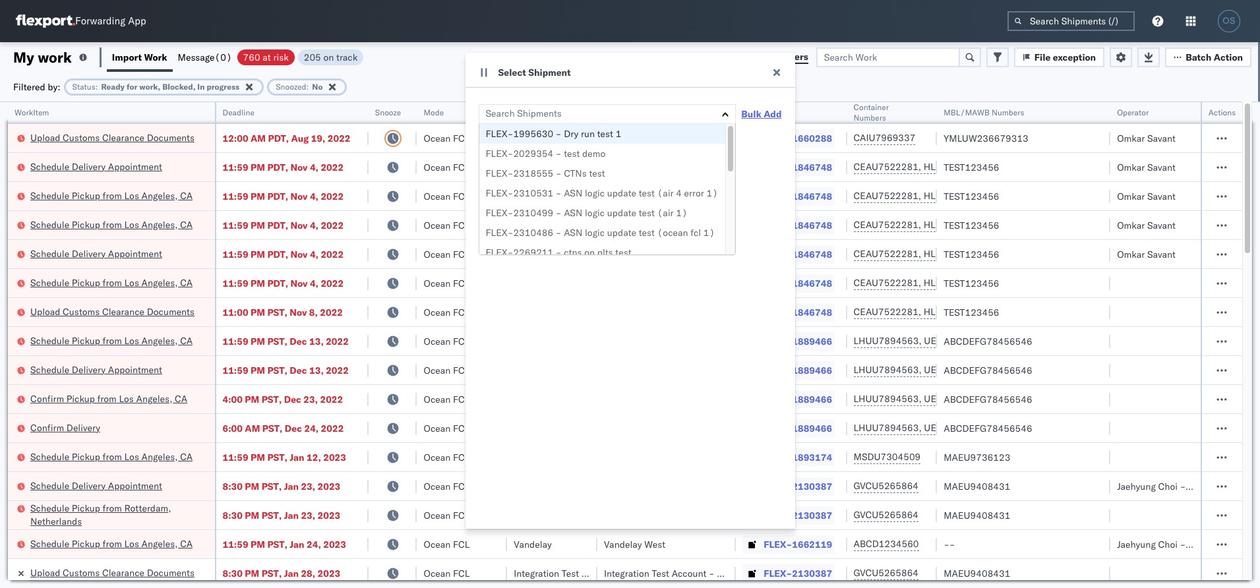Task type: vqa. For each thing, say whether or not it's contained in the screenshot.


Task type: describe. For each thing, give the bounding box(es) containing it.
from inside confirm pickup from los angeles, ca link
[[97, 393, 117, 405]]

my work
[[13, 48, 72, 66]]

: for snoozed
[[307, 81, 309, 91]]

1 test123456 from the top
[[944, 161, 1000, 173]]

asn logic update test (air 4 error 1) option
[[479, 183, 726, 203]]

- inside asn logic update test (air 1) option
[[556, 207, 562, 219]]

flex- inside asn logic update test (air 1) option
[[486, 207, 514, 219]]

test down demo
[[572, 161, 590, 173]]

16 fcl from the top
[[453, 568, 470, 580]]

schedule pickup from los angeles, ca link for 3rd 'schedule pickup from los angeles, ca' 'button' from the bottom of the page
[[30, 334, 193, 347]]

12:00 am pdt, aug 19, 2022
[[223, 132, 351, 144]]

11:59 pm pst, jan 24, 2023
[[223, 539, 346, 551]]

7 fcl from the top
[[453, 306, 470, 318]]

flexport. image
[[16, 15, 75, 28]]

2310531
[[514, 187, 554, 199]]

schedule delivery appointment for 2nd "schedule delivery appointment" link from the bottom
[[30, 364, 162, 376]]

1 upload customs clearance documents from the top
[[30, 132, 195, 144]]

2 hlxu8034992 from the top
[[994, 190, 1059, 202]]

7 ocean fcl from the top
[[424, 306, 470, 318]]

13 ocean fcl from the top
[[424, 481, 470, 493]]

mode button
[[417, 105, 494, 118]]

omkar savant for 4th "schedule delivery appointment" link from the bottom
[[1118, 161, 1176, 173]]

update for fcl
[[608, 227, 637, 239]]

2 1846748 from the top
[[793, 190, 833, 202]]

3 upload customs clearance documents link from the top
[[30, 566, 195, 580]]

3 fcl from the top
[[453, 190, 470, 202]]

- inside asn logic update test (ocean fcl 1) option
[[556, 227, 562, 239]]

test down flex-2310499 - asn logic update test (air 1)
[[572, 219, 590, 231]]

2 fcl from the top
[[453, 161, 470, 173]]

2 flex-2130387 from the top
[[764, 510, 833, 522]]

- inside test demo option
[[556, 148, 562, 160]]

schedule for second 'schedule pickup from los angeles, ca' 'button' from the bottom of the page
[[30, 451, 69, 463]]

os
[[1223, 16, 1236, 26]]

ceau7522281, for schedule pickup from los angeles, ca link for 4th 'schedule pickup from los angeles, ca' 'button' from the bottom of the page
[[854, 277, 922, 289]]

9 fcl from the top
[[453, 365, 470, 376]]

8:30 pm pst, jan 28, 2023
[[223, 568, 341, 580]]

3 resize handle column header from the left
[[401, 102, 417, 589]]

4 11:59 from the top
[[223, 248, 248, 260]]

bosch ocean test down the '(ocean'
[[604, 248, 680, 260]]

pst, up 4:00 pm pst, dec 23, 2022
[[267, 365, 288, 376]]

resize handle column header for consignee
[[721, 102, 736, 589]]

4 schedule pickup from los angeles, ca button from the top
[[30, 334, 193, 349]]

14 ocean fcl from the top
[[424, 510, 470, 522]]

confirm delivery link
[[30, 421, 100, 434]]

flex-1846748 for 3rd "schedule delivery appointment" link from the bottom of the page
[[764, 248, 833, 260]]

reset to default filters button
[[702, 47, 817, 67]]

- inside ctns on plts test option
[[556, 247, 562, 259]]

10 resize handle column header from the left
[[1186, 102, 1201, 589]]

schedule delivery appointment for first "schedule delivery appointment" link from the bottom
[[30, 480, 162, 492]]

4 hlxu6269489, from the top
[[924, 248, 992, 260]]

pickup for schedule pickup from rotterdam, netherlands button at the left of the page
[[72, 502, 100, 514]]

file
[[1035, 51, 1051, 63]]

flex-2310486 - asn logic update test (ocean fcl 1)
[[486, 227, 715, 239]]

23, for schedule delivery appointment
[[301, 481, 315, 493]]

11 ocean fcl from the top
[[424, 423, 470, 434]]

clearance for second the upload customs clearance documents button
[[102, 306, 145, 318]]

0 vertical spatial on
[[324, 51, 334, 63]]

hlxu8034992 for 4th "schedule delivery appointment" link from the bottom
[[994, 161, 1059, 173]]

pickup for confirm pickup from los angeles, ca button at left
[[66, 393, 95, 405]]

1 omkar from the top
[[1118, 132, 1146, 144]]

2 ceau7522281, from the top
[[854, 190, 922, 202]]

snooze
[[375, 108, 401, 117]]

dec for schedule pickup from los angeles, ca
[[290, 335, 307, 347]]

4 lhuu7894563, from the top
[[854, 422, 922, 434]]

schedule pickup from los angeles, ca link for 4th 'schedule pickup from los angeles, ca' 'button' from the bottom of the page
[[30, 276, 193, 289]]

6 ceau7522281, hlxu6269489, hlxu8034992 from the top
[[854, 306, 1059, 318]]

logic for 2310486
[[585, 227, 605, 239]]

name
[[537, 108, 558, 117]]

upload customs clearance documents link for second the upload customs clearance documents button
[[30, 305, 195, 318]]

resize handle column header for mbl/mawb numbers
[[1095, 102, 1111, 589]]

caiu7969337
[[854, 132, 916, 144]]

ctns
[[564, 168, 587, 179]]

5 test123456 from the top
[[944, 277, 1000, 289]]

filters
[[782, 51, 809, 63]]

8 fcl from the top
[[453, 335, 470, 347]]

mbl/mawb numbers button
[[938, 105, 1098, 118]]

4 lhuu7894563, uetu5238478 from the top
[[854, 422, 989, 434]]

schedule for 1st schedule delivery appointment button from the bottom of the page
[[30, 480, 69, 492]]

6 ocean fcl from the top
[[424, 277, 470, 289]]

2318555
[[514, 168, 554, 179]]

vandelay west
[[604, 539, 666, 551]]

delivery for 2nd schedule delivery appointment button
[[72, 248, 106, 260]]

pickup for second 'schedule pickup from los angeles, ca' 'button' from the bottom of the page
[[72, 451, 100, 463]]

14 fcl from the top
[[453, 510, 470, 522]]

: for status
[[95, 81, 98, 91]]

omkar savant for upload customs clearance documents link associated with 2nd the upload customs clearance documents button from the bottom of the page
[[1118, 132, 1176, 144]]

13 fcl from the top
[[453, 481, 470, 493]]

lhuu7894563, for schedule delivery appointment
[[854, 364, 922, 376]]

angeles, for confirm pickup from los angeles, ca link
[[136, 393, 173, 405]]

from inside schedule pickup from rotterdam, netherlands
[[103, 502, 122, 514]]

ceau7522281, hlxu6269489, hlxu8034992 for 3rd "schedule delivery appointment" link from the bottom of the page
[[854, 248, 1059, 260]]

9 ocean fcl from the top
[[424, 365, 470, 376]]

3 flex-2130387 from the top
[[764, 568, 833, 580]]

os button
[[1215, 6, 1245, 36]]

205
[[304, 51, 321, 63]]

work
[[144, 51, 167, 63]]

- inside ctns test option
[[556, 168, 562, 179]]

1660288
[[793, 132, 833, 144]]

schedule pickup from los angeles, ca link for 1st 'schedule pickup from los angeles, ca' 'button' from the bottom of the page
[[30, 537, 193, 551]]

test left the origin
[[1189, 481, 1206, 493]]

numbers for container numbers
[[854, 113, 887, 123]]

demo
[[583, 148, 606, 160]]

asn logic update test (air 1) option
[[479, 203, 726, 223]]

add
[[764, 108, 782, 120]]

4 1889466 from the top
[[793, 423, 833, 434]]

test left error
[[662, 190, 680, 202]]

lhuu7894563, uetu5238478 for schedule delivery appointment
[[854, 364, 989, 376]]

5 fcl from the top
[[453, 248, 470, 260]]

8,
[[309, 306, 318, 318]]

4 schedule delivery appointment button from the top
[[30, 479, 162, 494]]

bosch ocean test up plts
[[604, 219, 680, 231]]

flex-1893174
[[764, 452, 833, 463]]

12:00
[[223, 132, 248, 144]]

6 hlxu8034992 from the top
[[994, 306, 1059, 318]]

jan down 11:59 pm pst, jan 12, 2023
[[284, 481, 299, 493]]

flex- inside asn logic update test (ocean fcl 1) option
[[486, 227, 514, 239]]

3 omkar savant from the top
[[1118, 190, 1176, 202]]

3 upload customs clearance documents from the top
[[30, 567, 195, 579]]

numbers for mbl/mawb numbers
[[992, 108, 1025, 117]]

schedule pickup from rotterdam, netherlands button
[[30, 502, 198, 529]]

bosch ocean test down flex-2029354 - test demo
[[514, 161, 590, 173]]

rotterdam,
[[124, 502, 171, 514]]

work,
[[139, 81, 160, 91]]

omkar for 4th "schedule delivery appointment" link from the bottom
[[1118, 161, 1146, 173]]

filtered by:
[[13, 81, 60, 93]]

15 ocean fcl from the top
[[424, 539, 470, 551]]

message (0)
[[178, 51, 232, 63]]

3 schedule delivery appointment link from the top
[[30, 363, 162, 376]]

flex-2310531 - asn logic update test (air 4 error 1)
[[486, 187, 718, 199]]

los inside button
[[119, 393, 134, 405]]

import work button
[[107, 42, 173, 72]]

by:
[[48, 81, 60, 93]]

aug
[[291, 132, 309, 144]]

0 vertical spatial --
[[604, 132, 616, 144]]

flex- inside ctns on plts test option
[[486, 247, 514, 259]]

container numbers button
[[847, 100, 924, 123]]

2023 right the 28,
[[318, 568, 341, 580]]

agent
[[1236, 481, 1261, 493]]

2 schedule delivery appointment button from the top
[[30, 247, 162, 262]]

1 ocean fcl from the top
[[424, 132, 470, 144]]

test inside option
[[564, 148, 580, 160]]

4 ocean fcl from the top
[[424, 219, 470, 231]]

6 11:59 from the top
[[223, 335, 248, 347]]

uetu5238478 for schedule pickup from los angeles, ca
[[925, 335, 989, 347]]

dry
[[564, 128, 579, 140]]

flex-1846748 for schedule pickup from los angeles, ca link for 4th 'schedule pickup from los angeles, ca' 'button' from the bottom of the page
[[764, 277, 833, 289]]

flex-1660288
[[764, 132, 833, 144]]

ceau7522281, hlxu6269489, hlxu8034992 for 4th "schedule delivery appointment" link from the bottom
[[854, 161, 1059, 173]]

1 maeu9408431 from the top
[[944, 481, 1011, 493]]

message
[[178, 51, 215, 63]]

pst, up 8:30 pm pst, jan 28, 2023 at the left bottom of the page
[[267, 539, 288, 551]]

1893174
[[793, 452, 833, 463]]

1846748 for schedule pickup from los angeles, ca link related to 2nd 'schedule pickup from los angeles, ca' 'button' from the top of the page
[[793, 219, 833, 231]]

2023 right 12,
[[323, 452, 346, 463]]

11 fcl from the top
[[453, 423, 470, 434]]

760
[[243, 51, 260, 63]]

angeles, for schedule pickup from los angeles, ca link associated with 1st 'schedule pickup from los angeles, ca' 'button' from the bottom of the page
[[142, 538, 178, 550]]

4 uetu5238478 from the top
[[925, 422, 989, 434]]

documents for second the upload customs clearance documents button
[[147, 306, 195, 318]]

bosch down 2029354
[[514, 161, 540, 173]]

6 hlxu6269489, from the top
[[924, 306, 992, 318]]

6 1846748 from the top
[[793, 306, 833, 318]]

confirm for confirm delivery
[[30, 422, 64, 434]]

abcdefg78456546 for schedule pickup from los angeles, ca
[[944, 335, 1033, 347]]

2310486
[[514, 227, 554, 239]]

11:59 pm pdt, nov 4, 2022 for schedule pickup from los angeles, ca link for 4th 'schedule pickup from los angeles, ca' 'button' from the bottom of the page
[[223, 277, 344, 289]]

1 11:59 from the top
[[223, 161, 248, 173]]

- inside dry run test 1 option
[[556, 128, 562, 140]]

asn logic update test (ocean fcl 1) option
[[479, 223, 726, 243]]

id
[[760, 108, 768, 117]]

760 at risk
[[243, 51, 289, 63]]

deadline button
[[216, 105, 356, 118]]

resize handle column header for client name
[[582, 102, 598, 589]]

bosch down 2310499
[[514, 219, 540, 231]]

test left 4
[[639, 187, 655, 199]]

4:00
[[223, 394, 243, 405]]

my
[[13, 48, 34, 66]]

batch
[[1186, 51, 1212, 63]]

schedule pickup from los angeles, ca link for sixth 'schedule pickup from los angeles, ca' 'button' from the bottom of the page
[[30, 189, 193, 202]]

asn for 2310486
[[564, 227, 583, 239]]

pickup for 3rd 'schedule pickup from los angeles, ca' 'button' from the bottom of the page
[[72, 335, 100, 347]]

ceau7522281, for schedule pickup from los angeles, ca link related to 2nd 'schedule pickup from los angeles, ca' 'button' from the top of the page
[[854, 219, 922, 231]]

1 upload from the top
[[30, 132, 60, 144]]

to
[[737, 51, 746, 63]]

batch action
[[1186, 51, 1244, 63]]

ca for second 'schedule pickup from los angeles, ca' 'button' from the bottom of the page
[[180, 451, 193, 463]]

maeu9736123
[[944, 452, 1011, 463]]

deadline
[[223, 108, 255, 117]]

abcdefg78456546 for schedule delivery appointment
[[944, 365, 1033, 376]]

15 fcl from the top
[[453, 539, 470, 551]]

2 11:59 pm pdt, nov 4, 2022 from the top
[[223, 190, 344, 202]]

vandelay for vandelay west
[[604, 539, 642, 551]]

test up asn logic update test (ocean fcl 1) option
[[639, 207, 655, 219]]

update for 4
[[608, 187, 637, 199]]

lagerfeld
[[737, 568, 776, 580]]

3 documents from the top
[[147, 567, 195, 579]]

ca for 2nd 'schedule pickup from los angeles, ca' 'button' from the top of the page
[[180, 219, 193, 231]]

schedule pickup from los angeles, ca for schedule pickup from los angeles, ca link related to 2nd 'schedule pickup from los angeles, ca' 'button' from the top of the page
[[30, 219, 193, 231]]

flex- inside dry run test 1 option
[[486, 128, 514, 140]]

west
[[645, 539, 666, 551]]

2022 for 3rd 'schedule pickup from los angeles, ca' 'button' from the bottom of the page
[[326, 335, 349, 347]]

test right plts
[[616, 247, 632, 259]]

1 fcl from the top
[[453, 132, 470, 144]]

2 upload customs clearance documents from the top
[[30, 306, 195, 318]]

vandelay for vandelay
[[514, 539, 552, 551]]

3 maeu9408431 from the top
[[944, 568, 1011, 580]]

6 schedule pickup from los angeles, ca button from the top
[[30, 537, 193, 552]]

3 upload from the top
[[30, 567, 60, 579]]

omkar for schedule pickup from los angeles, ca link related to 2nd 'schedule pickup from los angeles, ca' 'button' from the top of the page
[[1118, 219, 1146, 231]]

11:59 pm pst, dec 13, 2022 for schedule delivery appointment
[[223, 365, 349, 376]]

schedule pickup from los angeles, ca for schedule pickup from los angeles, ca link for 4th 'schedule pickup from los angeles, ca' 'button' from the bottom of the page
[[30, 277, 193, 289]]

origin
[[1209, 481, 1234, 493]]

reset
[[710, 51, 735, 63]]

bulk add
[[742, 108, 782, 120]]

4 flex-1889466 from the top
[[764, 423, 833, 434]]

appointment for 4th "schedule delivery appointment" link from the bottom
[[108, 161, 162, 173]]

1889466 for schedule pickup from los angeles, ca
[[793, 335, 833, 347]]

confirm pickup from los angeles, ca button
[[30, 392, 187, 407]]

11:00
[[223, 306, 248, 318]]

test left account
[[652, 568, 670, 580]]

resize handle column header for deadline
[[353, 102, 369, 589]]

lhuu7894563, uetu5238478 for schedule pickup from los angeles, ca
[[854, 335, 989, 347]]

appointment for 3rd "schedule delivery appointment" link from the bottom of the page
[[108, 248, 162, 260]]

no
[[312, 81, 323, 91]]

2 schedule delivery appointment link from the top
[[30, 247, 162, 260]]

11:59 pm pdt, nov 4, 2022 for 3rd "schedule delivery appointment" link from the bottom of the page
[[223, 248, 344, 260]]

7 11:59 from the top
[[223, 365, 248, 376]]

5 ocean fcl from the top
[[424, 248, 470, 260]]

ceau7522281, for 3rd "schedule delivery appointment" link from the bottom of the page
[[854, 248, 922, 260]]

4 abcdefg78456546 from the top
[[944, 423, 1033, 434]]

bosch up plts
[[604, 219, 630, 231]]

savant for 3rd "schedule delivery appointment" link from the bottom of the page
[[1148, 248, 1176, 260]]

2023 up 11:59 pm pst, jan 24, 2023
[[318, 510, 341, 522]]

test down demo
[[589, 168, 606, 179]]

pst, down 11:59 pm pst, jan 12, 2023
[[262, 481, 282, 493]]

2310499
[[514, 207, 554, 219]]

1846748 for 4th "schedule delivery appointment" link from the bottom
[[793, 161, 833, 173]]

workitem
[[15, 108, 49, 117]]

status : ready for work, blocked, in progress
[[72, 81, 240, 91]]

schedule for sixth 'schedule pickup from los angeles, ca' 'button' from the bottom of the page
[[30, 190, 69, 202]]

flex- inside asn logic update test (air 4 error 1) option
[[486, 187, 514, 199]]

2 ceau7522281, hlxu6269489, hlxu8034992 from the top
[[854, 190, 1059, 202]]

1 hlxu6269489, from the top
[[924, 161, 992, 173]]

pdt, for schedule pickup from los angeles, ca link related to 2nd 'schedule pickup from los angeles, ca' 'button' from the top of the page
[[267, 219, 288, 231]]

12,
[[307, 452, 321, 463]]

angeles, for 3rd 'schedule pickup from los angeles, ca' 'button' from the bottom of the page schedule pickup from los angeles, ca link
[[142, 335, 178, 347]]

9 11:59 from the top
[[223, 539, 248, 551]]

2 8:30 pm pst, jan 23, 2023 from the top
[[223, 510, 341, 522]]

uetu5238478 for confirm pickup from los angeles, ca
[[925, 393, 989, 405]]

2022 for 2nd 'schedule pickup from los angeles, ca' 'button' from the top of the page
[[321, 219, 344, 231]]

1 schedule pickup from los angeles, ca button from the top
[[30, 189, 193, 204]]

2 8:30 from the top
[[223, 510, 243, 522]]

1995630
[[514, 128, 554, 140]]

11:00 pm pst, nov 8, 2022
[[223, 306, 343, 318]]

confirm delivery
[[30, 422, 100, 434]]

pst, down 4:00 pm pst, dec 23, 2022
[[262, 423, 283, 434]]

schedule delivery appointment for 4th "schedule delivery appointment" link from the bottom
[[30, 161, 162, 173]]

4, for 4th "schedule delivery appointment" link from the bottom
[[310, 161, 319, 173]]

snoozed
[[276, 81, 307, 91]]

10 fcl from the top
[[453, 394, 470, 405]]

Search Shipments (/) text field
[[1008, 11, 1135, 31]]

1889466 for confirm pickup from los angeles, ca
[[793, 394, 833, 405]]

bosch down demo
[[604, 161, 630, 173]]

mode
[[424, 108, 444, 117]]

confirm pickup from los angeles, ca link
[[30, 392, 187, 405]]

work
[[38, 48, 72, 66]]

schedule pickup from rotterdam, netherlands
[[30, 502, 171, 527]]

exception
[[1053, 51, 1097, 63]]

schedule for second schedule delivery appointment button from the bottom
[[30, 364, 69, 376]]

pickup for sixth 'schedule pickup from los angeles, ca' 'button' from the bottom of the page
[[72, 190, 100, 202]]

search
[[486, 108, 515, 119]]

ctns
[[564, 247, 582, 259]]

1 schedule delivery appointment link from the top
[[30, 160, 162, 173]]

delivery for 1st schedule delivery appointment button from the bottom of the page
[[72, 480, 106, 492]]

1 customs from the top
[[63, 132, 100, 144]]

12 ocean fcl from the top
[[424, 452, 470, 463]]

ceau7522281, hlxu6269489, hlxu8034992 for schedule pickup from los angeles, ca link related to 2nd 'schedule pickup from los angeles, ca' 'button' from the top of the page
[[854, 219, 1059, 231]]

error
[[685, 187, 705, 199]]

test left fcl
[[662, 219, 680, 231]]



Task type: locate. For each thing, give the bounding box(es) containing it.
1 2130387 from the top
[[793, 481, 833, 493]]

4:00 pm pst, dec 23, 2022
[[223, 394, 343, 405]]

2 13, from the top
[[309, 365, 324, 376]]

delivery inside the confirm delivery link
[[66, 422, 100, 434]]

appointment for 2nd "schedule delivery appointment" link from the bottom
[[108, 364, 162, 376]]

ca for sixth 'schedule pickup from los angeles, ca' 'button' from the bottom of the page
[[180, 190, 193, 202]]

0 vertical spatial 8:30
[[223, 481, 243, 493]]

pst, left '8,'
[[267, 306, 288, 318]]

0 vertical spatial logic
[[585, 187, 605, 199]]

asn up ctns
[[564, 227, 583, 239]]

0 vertical spatial asn
[[564, 187, 583, 199]]

update
[[608, 187, 637, 199], [608, 207, 637, 219], [608, 227, 637, 239]]

test left 1
[[598, 128, 614, 140]]

delivery for fourth schedule delivery appointment button from the bottom of the page
[[72, 161, 106, 173]]

ca for 4th 'schedule pickup from los angeles, ca' 'button' from the bottom of the page
[[180, 277, 193, 289]]

11:59 pm pdt, nov 4, 2022 for 4th "schedule delivery appointment" link from the bottom
[[223, 161, 344, 173]]

on left plts
[[585, 247, 595, 259]]

5 hlxu6269489, from the top
[[924, 277, 992, 289]]

consignee inside 'button'
[[604, 108, 642, 117]]

resize handle column header
[[199, 102, 215, 589], [353, 102, 369, 589], [401, 102, 417, 589], [492, 102, 507, 589], [582, 102, 598, 589], [721, 102, 736, 589], [832, 102, 847, 589], [922, 102, 938, 589], [1095, 102, 1111, 589], [1186, 102, 1201, 589], [1227, 102, 1243, 589]]

numbers down container
[[854, 113, 887, 123]]

1 vertical spatial upload customs clearance documents link
[[30, 305, 195, 318]]

23, up 6:00 am pst, dec 24, 2022
[[304, 394, 318, 405]]

None field
[[486, 105, 489, 122]]

2 flex-1846748 from the top
[[764, 190, 833, 202]]

lhuu7894563, uetu5238478 for confirm pickup from los angeles, ca
[[854, 393, 989, 405]]

update down ctns test option
[[608, 187, 637, 199]]

risk
[[273, 51, 289, 63]]

1 horizontal spatial :
[[307, 81, 309, 91]]

flex-2130387
[[764, 481, 833, 493], [764, 510, 833, 522], [764, 568, 833, 580]]

abcd1234560
[[854, 538, 919, 550]]

flex-1889466
[[764, 335, 833, 347], [764, 365, 833, 376], [764, 394, 833, 405], [764, 423, 833, 434]]

2 vertical spatial customs
[[63, 567, 100, 579]]

0 vertical spatial 13,
[[309, 335, 324, 347]]

app
[[128, 15, 146, 27]]

2 vertical spatial asn
[[564, 227, 583, 239]]

2 vertical spatial 2130387
[[793, 568, 833, 580]]

search shipments
[[486, 108, 562, 119]]

2 lhuu7894563, from the top
[[854, 364, 922, 376]]

reset to default filters
[[710, 51, 809, 63]]

flex- inside ctns test option
[[486, 168, 514, 179]]

1 horizontal spatial --
[[944, 539, 956, 551]]

resize handle column header for container numbers
[[922, 102, 938, 589]]

1 gvcu5265864 from the top
[[854, 480, 919, 492]]

am right 12:00
[[251, 132, 266, 144]]

flex-1889466 for confirm pickup from los angeles, ca
[[764, 394, 833, 405]]

0 horizontal spatial vandelay
[[514, 539, 552, 551]]

1 vertical spatial upload customs clearance documents
[[30, 306, 195, 318]]

-- right "abcd1234560"
[[944, 539, 956, 551]]

list box
[[479, 124, 736, 263]]

2 vertical spatial 1)
[[704, 227, 715, 239]]

2 omkar from the top
[[1118, 161, 1146, 173]]

-
[[556, 128, 562, 140], [604, 132, 610, 144], [610, 132, 616, 144], [556, 148, 562, 160], [556, 168, 562, 179], [556, 187, 562, 199], [556, 207, 562, 219], [556, 227, 562, 239], [556, 247, 562, 259], [1181, 481, 1186, 493], [944, 539, 950, 551], [950, 539, 956, 551], [709, 568, 715, 580]]

integration test account - karl lagerfeld
[[604, 568, 776, 580]]

1 vertical spatial 8:30
[[223, 510, 243, 522]]

savant for upload customs clearance documents link associated with 2nd the upload customs clearance documents button from the bottom of the page
[[1148, 132, 1176, 144]]

hlxu8034992 for 3rd "schedule delivery appointment" link from the bottom of the page
[[994, 248, 1059, 260]]

ca for confirm pickup from los angeles, ca button at left
[[175, 393, 187, 405]]

ceau7522281, hlxu6269489, hlxu8034992 for schedule pickup from los angeles, ca link for 4th 'schedule pickup from los angeles, ca' 'button' from the bottom of the page
[[854, 277, 1059, 289]]

3 8:30 from the top
[[223, 568, 243, 580]]

pst, down 11:00 pm pst, nov 8, 2022
[[267, 335, 288, 347]]

from
[[103, 190, 122, 202], [103, 219, 122, 231], [103, 277, 122, 289], [103, 335, 122, 347], [97, 393, 117, 405], [103, 451, 122, 463], [103, 502, 122, 514], [103, 538, 122, 550]]

on right 205
[[324, 51, 334, 63]]

3 savant from the top
[[1148, 190, 1176, 202]]

- inside asn logic update test (air 4 error 1) option
[[556, 187, 562, 199]]

test down flexport demo consignee
[[564, 148, 580, 160]]

schedule pickup from los angeles, ca link for second 'schedule pickup from los angeles, ca' 'button' from the bottom of the page
[[30, 450, 193, 463]]

am for pst,
[[245, 423, 260, 434]]

forwarding app link
[[16, 15, 146, 28]]

pst, down 11:59 pm pst, jan 24, 2023
[[262, 568, 282, 580]]

pst, up 6:00 am pst, dec 24, 2022
[[262, 394, 282, 405]]

2022 for fourth schedule delivery appointment button from the bottom of the page
[[321, 161, 344, 173]]

0 vertical spatial (air
[[658, 187, 674, 199]]

flex-
[[486, 128, 514, 140], [764, 132, 793, 144], [486, 148, 514, 160], [764, 161, 793, 173], [486, 168, 514, 179], [486, 187, 514, 199], [764, 190, 793, 202], [486, 207, 514, 219], [764, 219, 793, 231], [486, 227, 514, 239], [486, 247, 514, 259], [764, 248, 793, 260], [764, 277, 793, 289], [764, 306, 793, 318], [764, 335, 793, 347], [764, 365, 793, 376], [764, 394, 793, 405], [764, 423, 793, 434], [764, 452, 793, 463], [764, 481, 793, 493], [764, 510, 793, 522], [764, 539, 793, 551], [764, 568, 793, 580]]

am for pdt,
[[251, 132, 266, 144]]

4 savant from the top
[[1148, 219, 1176, 231]]

filtered
[[13, 81, 45, 93]]

asn for 2310499
[[564, 207, 583, 219]]

16 ocean fcl from the top
[[424, 568, 470, 580]]

2 schedule pickup from los angeles, ca from the top
[[30, 219, 193, 231]]

schedule for 2nd schedule delivery appointment button
[[30, 248, 69, 260]]

jan up 11:59 pm pst, jan 24, 2023
[[284, 510, 299, 522]]

select shipment
[[498, 67, 571, 79]]

10 schedule from the top
[[30, 502, 69, 514]]

0 vertical spatial consignee
[[604, 108, 642, 117]]

update inside option
[[608, 227, 637, 239]]

2022 for 4th 'schedule pickup from los angeles, ca' 'button' from the bottom of the page
[[321, 277, 344, 289]]

logic down ctns test option
[[585, 187, 605, 199]]

1 upload customs clearance documents button from the top
[[30, 131, 195, 145]]

hlxu8034992 for schedule pickup from los angeles, ca link for 4th 'schedule pickup from los angeles, ca' 'button' from the bottom of the page
[[994, 277, 1059, 289]]

1846748 for schedule pickup from los angeles, ca link for 4th 'schedule pickup from los angeles, ca' 'button' from the bottom of the page
[[793, 277, 833, 289]]

schedule for schedule pickup from rotterdam, netherlands button at the left of the page
[[30, 502, 69, 514]]

2 vertical spatial gvcu5265864
[[854, 567, 919, 579]]

3 11:59 from the top
[[223, 219, 248, 231]]

gvcu5265864
[[854, 480, 919, 492], [854, 509, 919, 521], [854, 567, 919, 579]]

resize handle column header for flex id
[[832, 102, 847, 589]]

flex-2269211 - ctns on plts test
[[486, 247, 632, 259]]

1 vertical spatial upload customs clearance documents button
[[30, 305, 195, 320]]

angeles,
[[142, 190, 178, 202], [142, 219, 178, 231], [142, 277, 178, 289], [142, 335, 178, 347], [136, 393, 173, 405], [142, 451, 178, 463], [142, 538, 178, 550]]

1 flex-1846748 from the top
[[764, 161, 833, 173]]

logic down asn logic update test (air 1) option
[[585, 227, 605, 239]]

bosch ocean test down 2310499
[[514, 219, 590, 231]]

update down asn logic update test (air 4 error 1) option
[[608, 207, 637, 219]]

test up 4
[[662, 161, 680, 173]]

1 : from the left
[[95, 81, 98, 91]]

2 11:59 pm pst, dec 13, 2022 from the top
[[223, 365, 349, 376]]

bosch ocean test up asn logic update test (air 1) option
[[604, 190, 680, 202]]

numbers up ymluw236679313
[[992, 108, 1025, 117]]

3 gvcu5265864 from the top
[[854, 567, 919, 579]]

9 schedule from the top
[[30, 480, 69, 492]]

pst, down 6:00 am pst, dec 24, 2022
[[267, 452, 288, 463]]

5 4, from the top
[[310, 277, 319, 289]]

Search Work text field
[[817, 47, 960, 67]]

ctns test option
[[479, 164, 726, 183]]

0 horizontal spatial on
[[324, 51, 334, 63]]

omkar savant for schedule pickup from los angeles, ca link related to 2nd 'schedule pickup from los angeles, ca' 'button' from the top of the page
[[1118, 219, 1176, 231]]

4 fcl from the top
[[453, 219, 470, 231]]

list box containing flex-1995630 - dry run test 1
[[479, 124, 736, 263]]

omkar savant
[[1118, 132, 1176, 144], [1118, 161, 1176, 173], [1118, 190, 1176, 202], [1118, 219, 1176, 231], [1118, 248, 1176, 260]]

0 vertical spatial flex-2130387
[[764, 481, 833, 493]]

2 vertical spatial upload
[[30, 567, 60, 579]]

jan left 12,
[[290, 452, 305, 463]]

11:59 pm pst, dec 13, 2022 down 11:00 pm pst, nov 8, 2022
[[223, 335, 349, 347]]

pickup for 2nd 'schedule pickup from los angeles, ca' 'button' from the top of the page
[[72, 219, 100, 231]]

23, for confirm pickup from los angeles, ca
[[304, 394, 318, 405]]

schedule for 2nd 'schedule pickup from los angeles, ca' 'button' from the top of the page
[[30, 219, 69, 231]]

dec down 11:00 pm pst, nov 8, 2022
[[290, 335, 307, 347]]

1 horizontal spatial numbers
[[992, 108, 1025, 117]]

client name
[[514, 108, 558, 117]]

23, up 11:59 pm pst, jan 24, 2023
[[301, 510, 315, 522]]

logic inside option
[[585, 227, 605, 239]]

bosch down asn logic update test (ocean fcl 1) option
[[604, 248, 630, 260]]

flex-1889466 for schedule delivery appointment
[[764, 365, 833, 376]]

asn inside option
[[564, 227, 583, 239]]

1 vertical spatial 2130387
[[793, 510, 833, 522]]

1 ceau7522281, hlxu6269489, hlxu8034992 from the top
[[854, 161, 1059, 173]]

1889466
[[793, 335, 833, 347], [793, 365, 833, 376], [793, 394, 833, 405], [793, 423, 833, 434]]

1 schedule from the top
[[30, 161, 69, 173]]

on inside option
[[585, 247, 595, 259]]

progress
[[207, 81, 240, 91]]

1 logic from the top
[[585, 187, 605, 199]]

13, for schedule delivery appointment
[[309, 365, 324, 376]]

1 vertical spatial clearance
[[102, 306, 145, 318]]

flex-2130387 button
[[743, 477, 835, 496], [743, 477, 835, 496], [743, 506, 835, 525], [743, 506, 835, 525], [743, 564, 835, 583], [743, 564, 835, 583]]

netherlands
[[30, 516, 82, 527]]

import
[[112, 51, 142, 63]]

dec up 11:59 pm pst, jan 12, 2023
[[285, 423, 302, 434]]

2 schedule delivery appointment from the top
[[30, 248, 162, 260]]

1 horizontal spatial vandelay
[[604, 539, 642, 551]]

5 hlxu8034992 from the top
[[994, 277, 1059, 289]]

schedule delivery appointment for 3rd "schedule delivery appointment" link from the bottom of the page
[[30, 248, 162, 260]]

24, up the 28,
[[307, 539, 321, 551]]

dec up 6:00 am pst, dec 24, 2022
[[284, 394, 301, 405]]

0 vertical spatial customs
[[63, 132, 100, 144]]

2 vertical spatial maeu9408431
[[944, 568, 1011, 580]]

1 schedule delivery appointment button from the top
[[30, 160, 162, 175]]

1 ceau7522281, from the top
[[854, 161, 922, 173]]

pdt, for 3rd "schedule delivery appointment" link from the bottom of the page
[[267, 248, 288, 260]]

0 vertical spatial 23,
[[304, 394, 318, 405]]

4 schedule from the top
[[30, 248, 69, 260]]

(air up the '(ocean'
[[658, 207, 674, 219]]

bosch ocean test down flex-2318555 - ctns test
[[514, 190, 590, 202]]

savant
[[1148, 132, 1176, 144], [1148, 161, 1176, 173], [1148, 190, 1176, 202], [1148, 219, 1176, 231], [1148, 248, 1176, 260]]

2 gvcu5265864 from the top
[[854, 509, 919, 521]]

1) right error
[[707, 187, 718, 199]]

dec
[[290, 335, 307, 347], [290, 365, 307, 376], [284, 394, 301, 405], [285, 423, 302, 434]]

file exception
[[1035, 51, 1097, 63]]

schedule for 4th 'schedule pickup from los angeles, ca' 'button' from the bottom of the page
[[30, 277, 69, 289]]

1 vertical spatial (air
[[658, 207, 674, 219]]

2 customs from the top
[[63, 306, 100, 318]]

2 upload customs clearance documents button from the top
[[30, 305, 195, 320]]

bosch
[[514, 161, 540, 173], [604, 161, 630, 173], [514, 190, 540, 202], [604, 190, 630, 202], [514, 219, 540, 231], [604, 219, 630, 231], [514, 248, 540, 260], [604, 248, 630, 260]]

6 ceau7522281, from the top
[[854, 306, 922, 318]]

8 11:59 from the top
[[223, 452, 248, 463]]

asn up flex-2310486 - asn logic update test (ocean fcl 1)
[[564, 207, 583, 219]]

hlxu8034992 for schedule pickup from los angeles, ca link related to 2nd 'schedule pickup from los angeles, ca' 'button' from the top of the page
[[994, 219, 1059, 231]]

1 vertical spatial confirm
[[30, 422, 64, 434]]

choi
[[1159, 481, 1178, 493]]

11:59 pm pdt, nov 4, 2022 for schedule pickup from los angeles, ca link related to 2nd 'schedule pickup from los angeles, ca' 'button' from the top of the page
[[223, 219, 344, 231]]

1 horizontal spatial on
[[585, 247, 595, 259]]

1 vertical spatial upload
[[30, 306, 60, 318]]

test left plts
[[572, 248, 590, 260]]

2130387 up 1662119
[[793, 510, 833, 522]]

1 4, from the top
[[310, 161, 319, 173]]

3 schedule pickup from los angeles, ca link from the top
[[30, 276, 193, 289]]

2 upload customs clearance documents link from the top
[[30, 305, 195, 318]]

1 vertical spatial customs
[[63, 306, 100, 318]]

angeles, for schedule pickup from los angeles, ca link corresponding to sixth 'schedule pickup from los angeles, ca' 'button' from the bottom of the page
[[142, 190, 178, 202]]

1 vertical spatial flex-2130387
[[764, 510, 833, 522]]

documents for 2nd the upload customs clearance documents button from the bottom of the page
[[147, 132, 195, 144]]

2022 for 2nd the upload customs clearance documents button from the bottom of the page
[[328, 132, 351, 144]]

angeles, for schedule pickup from los angeles, ca link related to 2nd 'schedule pickup from los angeles, ca' 'button' from the top of the page
[[142, 219, 178, 231]]

19,
[[311, 132, 326, 144]]

bulk add button
[[742, 101, 782, 127]]

test left the '(ocean'
[[639, 227, 655, 239]]

4 schedule pickup from los angeles, ca link from the top
[[30, 334, 193, 347]]

8:30 pm pst, jan 23, 2023
[[223, 481, 341, 493], [223, 510, 341, 522]]

pst, up 11:59 pm pst, jan 24, 2023
[[262, 510, 282, 522]]

1) inside asn logic update test (air 4 error 1) option
[[707, 187, 718, 199]]

omkar for 3rd "schedule delivery appointment" link from the bottom of the page
[[1118, 248, 1146, 260]]

test up flex-2310499 - asn logic update test (air 1)
[[572, 190, 590, 202]]

8 schedule from the top
[[30, 451, 69, 463]]

2 maeu9408431 from the top
[[944, 510, 1011, 522]]

pickup inside schedule pickup from rotterdam, netherlands
[[72, 502, 100, 514]]

pickup for 1st 'schedule pickup from los angeles, ca' 'button' from the bottom of the page
[[72, 538, 100, 550]]

angeles, inside button
[[136, 393, 173, 405]]

12 fcl from the top
[[453, 452, 470, 463]]

flex-1662119
[[764, 539, 833, 551]]

dec for schedule delivery appointment
[[290, 365, 307, 376]]

lhuu7894563, for confirm pickup from los angeles, ca
[[854, 393, 922, 405]]

flex-1893174 button
[[743, 448, 835, 467], [743, 448, 835, 467]]

1 documents from the top
[[147, 132, 195, 144]]

0 vertical spatial documents
[[147, 132, 195, 144]]

1 vertical spatial 1)
[[676, 207, 688, 219]]

8:30 down 11:59 pm pst, jan 24, 2023
[[223, 568, 243, 580]]

11 resize handle column header from the left
[[1227, 102, 1243, 589]]

1 vertical spatial gvcu5265864
[[854, 509, 919, 521]]

2 schedule pickup from los angeles, ca button from the top
[[30, 218, 193, 233]]

0 vertical spatial maeu9408431
[[944, 481, 1011, 493]]

2 test123456 from the top
[[944, 190, 1000, 202]]

1 vertical spatial am
[[245, 423, 260, 434]]

2 2130387 from the top
[[793, 510, 833, 522]]

bosch ocean test down 1
[[604, 161, 680, 173]]

0 horizontal spatial --
[[604, 132, 616, 144]]

confirm pickup from los angeles, ca
[[30, 393, 187, 405]]

1846748
[[793, 161, 833, 173], [793, 190, 833, 202], [793, 219, 833, 231], [793, 248, 833, 260], [793, 277, 833, 289], [793, 306, 833, 318]]

ceau7522281, for 4th "schedule delivery appointment" link from the bottom
[[854, 161, 922, 173]]

1 update from the top
[[608, 187, 637, 199]]

2 vertical spatial upload customs clearance documents link
[[30, 566, 195, 580]]

4 test123456 from the top
[[944, 248, 1000, 260]]

5 flex-1846748 from the top
[[764, 277, 833, 289]]

schedule for 3rd 'schedule pickup from los angeles, ca' 'button' from the bottom of the page
[[30, 335, 69, 347]]

0 vertical spatial 24,
[[304, 423, 319, 434]]

4 ceau7522281, from the top
[[854, 248, 922, 260]]

6 fcl from the top
[[453, 277, 470, 289]]

1 flex-2130387 from the top
[[764, 481, 833, 493]]

: left no
[[307, 81, 309, 91]]

2130387 down 1662119
[[793, 568, 833, 580]]

2029354
[[514, 148, 554, 160]]

4 schedule delivery appointment link from the top
[[30, 479, 162, 493]]

los
[[124, 190, 139, 202], [124, 219, 139, 231], [124, 277, 139, 289], [124, 335, 139, 347], [119, 393, 134, 405], [124, 451, 139, 463], [124, 538, 139, 550]]

4 resize handle column header from the left
[[492, 102, 507, 589]]

dec for confirm pickup from los angeles, ca
[[284, 394, 301, 405]]

0 vertical spatial 8:30 pm pst, jan 23, 2023
[[223, 481, 341, 493]]

2 vertical spatial clearance
[[102, 567, 145, 579]]

0 vertical spatial 11:59 pm pst, dec 13, 2022
[[223, 335, 349, 347]]

upload
[[30, 132, 60, 144], [30, 306, 60, 318], [30, 567, 60, 579]]

2 upload from the top
[[30, 306, 60, 318]]

1 clearance from the top
[[102, 132, 145, 144]]

test down the '(ocean'
[[662, 248, 680, 260]]

0 vertical spatial 2130387
[[793, 481, 833, 493]]

11:59 pm pst, dec 13, 2022 up 4:00 pm pst, dec 23, 2022
[[223, 365, 349, 376]]

customs
[[63, 132, 100, 144], [63, 306, 100, 318], [63, 567, 100, 579]]

1 vertical spatial 8:30 pm pst, jan 23, 2023
[[223, 510, 341, 522]]

0 vertical spatial upload customs clearance documents button
[[30, 131, 195, 145]]

schedule delivery appointment link
[[30, 160, 162, 173], [30, 247, 162, 260], [30, 363, 162, 376], [30, 479, 162, 493]]

pm
[[251, 161, 265, 173], [251, 190, 265, 202], [251, 219, 265, 231], [251, 248, 265, 260], [251, 277, 265, 289], [251, 306, 265, 318], [251, 335, 265, 347], [251, 365, 265, 376], [245, 394, 259, 405], [251, 452, 265, 463], [245, 481, 259, 493], [245, 510, 259, 522], [251, 539, 265, 551], [245, 568, 259, 580]]

bosch up asn logic update test (air 1) option
[[604, 190, 630, 202]]

0 vertical spatial upload
[[30, 132, 60, 144]]

1 confirm from the top
[[30, 393, 64, 405]]

numbers inside container numbers
[[854, 113, 887, 123]]

schedule delivery appointment button
[[30, 160, 162, 175], [30, 247, 162, 262], [30, 363, 162, 378], [30, 479, 162, 494]]

flex-2130387 up 'flex-1662119'
[[764, 510, 833, 522]]

1 vertical spatial on
[[585, 247, 595, 259]]

dec up 4:00 pm pst, dec 23, 2022
[[290, 365, 307, 376]]

0 vertical spatial upload customs clearance documents
[[30, 132, 195, 144]]

schedule pickup from los angeles, ca for schedule pickup from los angeles, ca link associated with 1st 'schedule pickup from los angeles, ca' 'button' from the bottom of the page
[[30, 538, 193, 550]]

numbers
[[992, 108, 1025, 117], [854, 113, 887, 123]]

1) inside asn logic update test (ocean fcl 1) option
[[704, 227, 715, 239]]

resize handle column header for workitem
[[199, 102, 215, 589]]

logic up flex-2310486 - asn logic update test (ocean fcl 1)
[[585, 207, 605, 219]]

2130387 down "1893174"
[[793, 481, 833, 493]]

dry run test 1 option
[[479, 124, 726, 144]]

24, for 2022
[[304, 423, 319, 434]]

8 resize handle column header from the left
[[922, 102, 938, 589]]

4,
[[310, 161, 319, 173], [310, 190, 319, 202], [310, 219, 319, 231], [310, 248, 319, 260], [310, 277, 319, 289]]

10 ocean fcl from the top
[[424, 394, 470, 405]]

flex-2029354 - test demo
[[486, 148, 606, 160]]

1 8:30 from the top
[[223, 481, 243, 493]]

bosch down 2310486
[[514, 248, 540, 260]]

1) down 4
[[676, 207, 688, 219]]

(air left 4
[[658, 187, 674, 199]]

5 resize handle column header from the left
[[582, 102, 598, 589]]

flexport
[[514, 132, 549, 144]]

1) inside asn logic update test (air 1) option
[[676, 207, 688, 219]]

8:30 down 6:00 on the left bottom of the page
[[223, 481, 243, 493]]

pdt,
[[268, 132, 289, 144], [267, 161, 288, 173], [267, 190, 288, 202], [267, 219, 288, 231], [267, 248, 288, 260], [267, 277, 288, 289]]

2 vertical spatial upload customs clearance documents
[[30, 567, 195, 579]]

gvcu5265864 up "abcd1234560"
[[854, 509, 919, 521]]

ca inside button
[[175, 393, 187, 405]]

asn for 2310531
[[564, 187, 583, 199]]

24, up 12,
[[304, 423, 319, 434]]

omkar savant for 3rd "schedule delivery appointment" link from the bottom of the page
[[1118, 248, 1176, 260]]

: left ready
[[95, 81, 98, 91]]

in
[[197, 81, 205, 91]]

0 vertical spatial confirm
[[30, 393, 64, 405]]

appointment for first "schedule delivery appointment" link from the bottom
[[108, 480, 162, 492]]

flex-2130387 down 'flex-1662119'
[[764, 568, 833, 580]]

bosch up 2310499
[[514, 190, 540, 202]]

gvcu5265864 down msdu7304509
[[854, 480, 919, 492]]

4 hlxu8034992 from the top
[[994, 248, 1059, 260]]

flex-2130387 down flex-1893174
[[764, 481, 833, 493]]

1 vertical spatial 24,
[[307, 539, 321, 551]]

11:59 pm pdt, nov 4, 2022
[[223, 161, 344, 173], [223, 190, 344, 202], [223, 219, 344, 231], [223, 248, 344, 260], [223, 277, 344, 289]]

(air for 1)
[[658, 207, 674, 219]]

2022 for second schedule delivery appointment button from the bottom
[[326, 365, 349, 376]]

8 ocean fcl from the top
[[424, 335, 470, 347]]

schedule for 1st 'schedule pickup from los angeles, ca' 'button' from the bottom of the page
[[30, 538, 69, 550]]

abcdefg78456546
[[944, 335, 1033, 347], [944, 365, 1033, 376], [944, 394, 1033, 405], [944, 423, 1033, 434]]

1 1846748 from the top
[[793, 161, 833, 173]]

1 vertical spatial consignee
[[578, 132, 622, 144]]

consignee up 1
[[604, 108, 642, 117]]

2 vertical spatial flex-2130387
[[764, 568, 833, 580]]

ocean fcl
[[424, 132, 470, 144], [424, 161, 470, 173], [424, 190, 470, 202], [424, 219, 470, 231], [424, 248, 470, 260], [424, 277, 470, 289], [424, 306, 470, 318], [424, 335, 470, 347], [424, 365, 470, 376], [424, 394, 470, 405], [424, 423, 470, 434], [424, 452, 470, 463], [424, 481, 470, 493], [424, 510, 470, 522], [424, 539, 470, 551], [424, 568, 470, 580]]

3 customs from the top
[[63, 567, 100, 579]]

lhuu7894563, uetu5238478
[[854, 335, 989, 347], [854, 364, 989, 376], [854, 393, 989, 405], [854, 422, 989, 434]]

flex-1846748 button
[[743, 158, 835, 176], [743, 158, 835, 176], [743, 187, 835, 206], [743, 187, 835, 206], [743, 216, 835, 235], [743, 216, 835, 235], [743, 245, 835, 264], [743, 245, 835, 264], [743, 274, 835, 293], [743, 274, 835, 293], [743, 303, 835, 322], [743, 303, 835, 322]]

fcl
[[691, 227, 701, 239]]

mbl/mawb numbers
[[944, 108, 1025, 117]]

1 vertical spatial 13,
[[309, 365, 324, 376]]

2 ocean fcl from the top
[[424, 161, 470, 173]]

13, up 4:00 pm pst, dec 23, 2022
[[309, 365, 324, 376]]

1 vertical spatial maeu9408431
[[944, 510, 1011, 522]]

1 13, from the top
[[309, 335, 324, 347]]

test123456
[[944, 161, 1000, 173], [944, 190, 1000, 202], [944, 219, 1000, 231], [944, 248, 1000, 260], [944, 277, 1000, 289], [944, 306, 1000, 318]]

consignee up demo
[[578, 132, 622, 144]]

client name button
[[507, 105, 584, 118]]

select
[[498, 67, 526, 79]]

schedule pickup from los angeles, ca for 3rd 'schedule pickup from los angeles, ca' 'button' from the bottom of the page schedule pickup from los angeles, ca link
[[30, 335, 193, 347]]

0 vertical spatial upload customs clearance documents link
[[30, 131, 195, 144]]

3 test123456 from the top
[[944, 219, 1000, 231]]

5 schedule pickup from los angeles, ca button from the top
[[30, 450, 193, 465]]

2 vertical spatial 23,
[[301, 510, 315, 522]]

2022
[[328, 132, 351, 144], [321, 161, 344, 173], [321, 190, 344, 202], [321, 219, 344, 231], [321, 248, 344, 260], [321, 277, 344, 289], [320, 306, 343, 318], [326, 335, 349, 347], [326, 365, 349, 376], [320, 394, 343, 405], [321, 423, 344, 434]]

flexport demo consignee
[[514, 132, 622, 144]]

0 vertical spatial am
[[251, 132, 266, 144]]

flex-2318555 - ctns test
[[486, 168, 606, 179]]

4 11:59 pm pdt, nov 4, 2022 from the top
[[223, 248, 344, 260]]

bosch ocean test down 2310486
[[514, 248, 590, 260]]

0 horizontal spatial :
[[95, 81, 98, 91]]

asn down ctns
[[564, 187, 583, 199]]

uetu5238478 for schedule delivery appointment
[[925, 364, 989, 376]]

2 vertical spatial documents
[[147, 567, 195, 579]]

1 vertical spatial logic
[[585, 207, 605, 219]]

2023 up 8:30 pm pst, jan 28, 2023 at the left bottom of the page
[[323, 539, 346, 551]]

ceau7522281,
[[854, 161, 922, 173], [854, 190, 922, 202], [854, 219, 922, 231], [854, 248, 922, 260], [854, 277, 922, 289], [854, 306, 922, 318]]

delivery for second schedule delivery appointment button from the bottom
[[72, 364, 106, 376]]

13, down '8,'
[[309, 335, 324, 347]]

8:30 pm pst, jan 23, 2023 down 11:59 pm pst, jan 12, 2023
[[223, 481, 341, 493]]

test demo option
[[479, 144, 726, 164]]

logic for 2310499
[[585, 207, 605, 219]]

:
[[95, 81, 98, 91], [307, 81, 309, 91]]

(0)
[[215, 51, 232, 63]]

karl
[[717, 568, 734, 580]]

2 vertical spatial 8:30
[[223, 568, 243, 580]]

jan up the 28,
[[290, 539, 305, 551]]

5 schedule pickup from los angeles, ca link from the top
[[30, 450, 193, 463]]

2 vertical spatial update
[[608, 227, 637, 239]]

-- left 1
[[604, 132, 616, 144]]

1 vertical spatial documents
[[147, 306, 195, 318]]

0 vertical spatial 1)
[[707, 187, 718, 199]]

2 hlxu6269489, from the top
[[924, 190, 992, 202]]

jan left the 28,
[[284, 568, 299, 580]]

1 vertical spatial asn
[[564, 207, 583, 219]]

24, for 2023
[[307, 539, 321, 551]]

jaehyung
[[1118, 481, 1157, 493]]

flex-1846748 for schedule pickup from los angeles, ca link related to 2nd 'schedule pickup from los angeles, ca' 'button' from the top of the page
[[764, 219, 833, 231]]

2 11:59 from the top
[[223, 190, 248, 202]]

0 vertical spatial clearance
[[102, 132, 145, 144]]

clearance
[[102, 132, 145, 144], [102, 306, 145, 318], [102, 567, 145, 579]]

5 savant from the top
[[1148, 248, 1176, 260]]

flex-1662119 button
[[743, 535, 835, 554], [743, 535, 835, 554]]

lhuu7894563,
[[854, 335, 922, 347], [854, 364, 922, 376], [854, 393, 922, 405], [854, 422, 922, 434]]

0 horizontal spatial numbers
[[854, 113, 887, 123]]

schedule pickup from los angeles, ca button
[[30, 189, 193, 204], [30, 218, 193, 233], [30, 276, 193, 291], [30, 334, 193, 349], [30, 450, 193, 465], [30, 537, 193, 552]]

1 vertical spatial --
[[944, 539, 956, 551]]

clearance for 2nd the upload customs clearance documents button from the bottom of the page
[[102, 132, 145, 144]]

4, for schedule pickup from los angeles, ca link for 4th 'schedule pickup from los angeles, ca' 'button' from the bottom of the page
[[310, 277, 319, 289]]

8:30 pm pst, jan 23, 2023 up 11:59 pm pst, jan 24, 2023
[[223, 510, 341, 522]]

0 vertical spatial update
[[608, 187, 637, 199]]

2022 for confirm pickup from los angeles, ca button at left
[[320, 394, 343, 405]]

2 4, from the top
[[310, 190, 319, 202]]

update up plts
[[608, 227, 637, 239]]

1 vertical spatial 11:59 pm pst, dec 13, 2022
[[223, 365, 349, 376]]

ctns on plts test option
[[479, 243, 726, 263]]

2 vertical spatial logic
[[585, 227, 605, 239]]

schedule inside schedule pickup from rotterdam, netherlands
[[30, 502, 69, 514]]

2130387
[[793, 481, 833, 493], [793, 510, 833, 522], [793, 568, 833, 580]]

actions
[[1209, 108, 1237, 117]]

angeles, for schedule pickup from los angeles, ca link for 4th 'schedule pickup from los angeles, ca' 'button' from the bottom of the page
[[142, 277, 178, 289]]

schedule pickup from los angeles, ca for schedule pickup from los angeles, ca link corresponding to sixth 'schedule pickup from los angeles, ca' 'button' from the bottom of the page
[[30, 190, 193, 202]]

1 vertical spatial 23,
[[301, 481, 315, 493]]

am right 6:00 on the left bottom of the page
[[245, 423, 260, 434]]

1) right fcl
[[704, 227, 715, 239]]

4, for schedule pickup from los angeles, ca link related to 2nd 'schedule pickup from los angeles, ca' 'button' from the top of the page
[[310, 219, 319, 231]]

1 vertical spatial update
[[608, 207, 637, 219]]

ready
[[101, 81, 125, 91]]

blocked,
[[162, 81, 196, 91]]

bosch ocean test
[[514, 161, 590, 173], [604, 161, 680, 173], [514, 190, 590, 202], [604, 190, 680, 202], [514, 219, 590, 231], [604, 219, 680, 231], [514, 248, 590, 260], [604, 248, 680, 260]]

schedule delivery appointment
[[30, 161, 162, 173], [30, 248, 162, 260], [30, 364, 162, 376], [30, 480, 162, 492]]

1 savant from the top
[[1148, 132, 1176, 144]]

28,
[[301, 568, 315, 580]]

flex- inside test demo option
[[486, 148, 514, 160]]

5 11:59 from the top
[[223, 277, 248, 289]]

6 flex-1846748 from the top
[[764, 306, 833, 318]]

2023 down 12,
[[318, 481, 341, 493]]

4 omkar from the top
[[1118, 219, 1146, 231]]

0 vertical spatial gvcu5265864
[[854, 480, 919, 492]]

flex id button
[[736, 105, 834, 118]]



